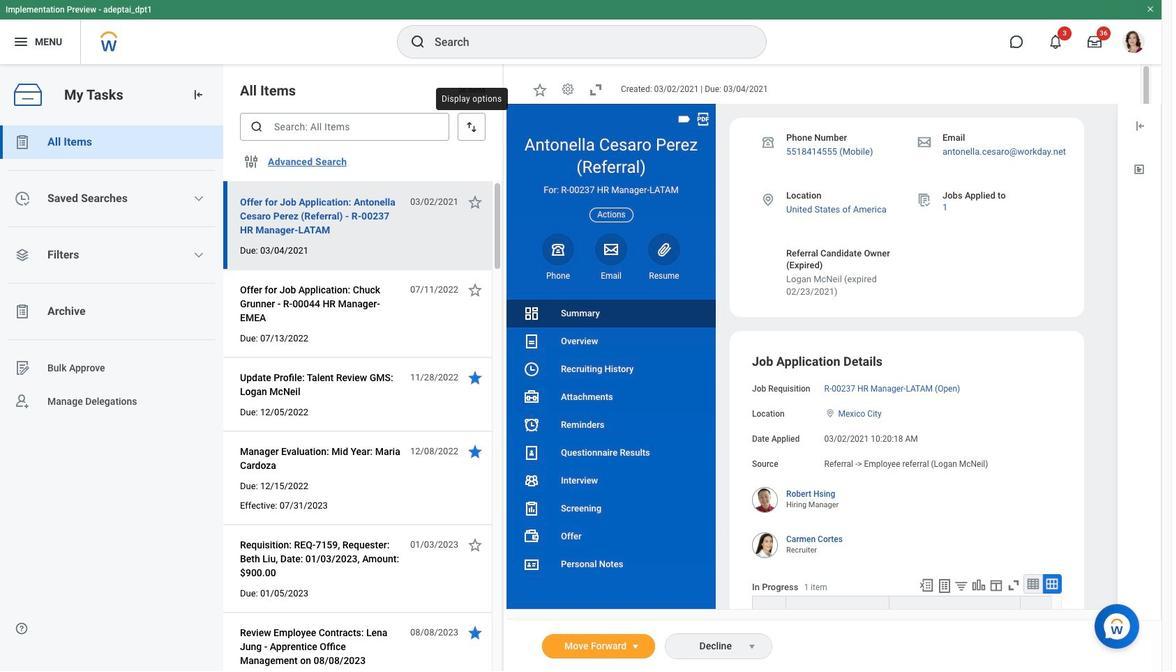 Task type: describe. For each thing, give the bounding box(es) containing it.
configure image
[[243, 153, 260, 170]]

clipboard image
[[14, 134, 31, 151]]

question outline image
[[15, 622, 29, 636]]

1 vertical spatial star image
[[467, 194, 483, 211]]

overview image
[[523, 333, 540, 350]]

navigation pane region
[[506, 104, 716, 672]]

click to view/edit grid preferences image
[[989, 579, 1004, 594]]

questionnaire results image
[[523, 445, 540, 462]]

upload clip image
[[656, 241, 673, 258]]

search image
[[250, 120, 264, 134]]

select to filter grid data image
[[954, 579, 969, 594]]

expand table image
[[1045, 578, 1059, 592]]

export to worksheets image
[[936, 579, 953, 595]]

Search: All Items text field
[[240, 113, 449, 141]]

box text image
[[1132, 163, 1146, 177]]

clipboard image
[[14, 303, 31, 320]]

chevron down image
[[193, 193, 205, 204]]

mail image
[[917, 135, 932, 150]]

3 star image from the top
[[467, 537, 483, 554]]

Search Workday  search field
[[435, 27, 737, 57]]

caret down image
[[744, 642, 761, 653]]

sort image
[[465, 120, 479, 134]]

transformation import image
[[191, 88, 205, 102]]

2 vertical spatial star image
[[467, 282, 483, 299]]

screening image
[[523, 501, 540, 518]]

4 star image from the top
[[467, 625, 483, 642]]

gear image
[[561, 83, 575, 97]]

rename image
[[14, 360, 31, 377]]

email antonella cesaro perez (referral) element
[[595, 271, 627, 282]]

0 horizontal spatial fullscreen image
[[587, 82, 604, 98]]

2 star image from the top
[[467, 444, 483, 460]]

0 vertical spatial star image
[[532, 82, 548, 98]]

justify image
[[13, 33, 29, 50]]

summary image
[[523, 306, 540, 322]]

export to excel image
[[919, 579, 934, 594]]



Task type: vqa. For each thing, say whether or not it's contained in the screenshot.
the top Search "IMAGE"
yes



Task type: locate. For each thing, give the bounding box(es) containing it.
banner
[[0, 0, 1162, 64]]

1 vertical spatial fullscreen image
[[1006, 579, 1021, 594]]

1 horizontal spatial fullscreen image
[[1006, 579, 1021, 594]]

inbox large image
[[1088, 35, 1102, 49]]

search image
[[410, 33, 426, 50]]

phone image
[[548, 241, 568, 258]]

star image
[[467, 370, 483, 387], [467, 444, 483, 460], [467, 537, 483, 554], [467, 625, 483, 642]]

personal notes image
[[523, 557, 540, 573]]

recruiting history image
[[523, 361, 540, 378]]

tag image
[[677, 112, 692, 127]]

documents check image
[[917, 192, 932, 208]]

offer image
[[523, 529, 540, 546]]

fullscreen image right gear icon
[[587, 82, 604, 98]]

interview image
[[523, 473, 540, 490]]

1 vertical spatial location image
[[824, 409, 835, 419]]

item list element
[[223, 64, 504, 672]]

1 star image from the top
[[467, 370, 483, 387]]

attachments image
[[523, 389, 540, 406]]

resume antonella cesaro perez (referral) element
[[648, 271, 680, 282]]

phone image
[[760, 135, 776, 150]]

transformation import image
[[1133, 119, 1147, 133]]

toolbar
[[913, 575, 1062, 597]]

notifications large image
[[1049, 35, 1063, 49]]

1 horizontal spatial list
[[506, 300, 716, 579]]

profile logan mcneil image
[[1123, 31, 1145, 56]]

perspective image
[[14, 247, 31, 264]]

fullscreen image
[[587, 82, 604, 98], [1006, 579, 1021, 594]]

view printable version (pdf) image
[[696, 112, 711, 127]]

phone antonella cesaro perez (referral) element
[[542, 271, 574, 282]]

table image
[[1026, 578, 1040, 592]]

0 vertical spatial location image
[[760, 192, 776, 208]]

location image
[[760, 192, 776, 208], [824, 409, 835, 419]]

reminders image
[[523, 417, 540, 434]]

mail image
[[603, 241, 620, 258]]

clock check image
[[14, 190, 31, 207]]

star image
[[532, 82, 548, 98], [467, 194, 483, 211], [467, 282, 483, 299]]

caret down image
[[627, 642, 644, 653]]

fullscreen image right click to view/edit grid preferences icon
[[1006, 579, 1021, 594]]

close environment banner image
[[1146, 5, 1155, 13]]

0 horizontal spatial list
[[0, 126, 223, 672]]

0 horizontal spatial location image
[[760, 192, 776, 208]]

user plus image
[[14, 393, 31, 410]]

list
[[0, 126, 223, 672], [506, 300, 716, 579]]

chevron down image
[[193, 250, 205, 261]]

row
[[752, 597, 1082, 625]]

0 vertical spatial fullscreen image
[[587, 82, 604, 98]]

1 horizontal spatial location image
[[824, 409, 835, 419]]



